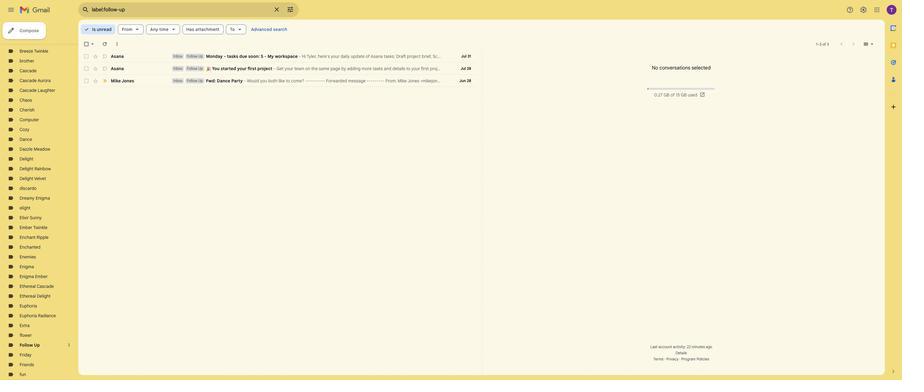 Task type: describe. For each thing, give the bounding box(es) containing it.
fwd: dance party - would you both like to come? ---------- forwarded message --------- from:  mike jones <mikejones41905@gmail.com> date: wed, jun 28, 2023 at 11:18 am  subject: fwd: dance party to: <
[[206, 78, 611, 84]]

breeze twinkle
[[20, 48, 48, 54]]

advanced search button
[[249, 24, 290, 35]]

ethereal cascade
[[20, 284, 54, 289]]

enigma ember
[[20, 274, 48, 279]]

0 vertical spatial enigma
[[36, 195, 50, 201]]

discardo
[[20, 186, 37, 191]]

no conversations selected main content
[[78, 20, 885, 375]]

inbox for monday - tasks due soon: 5 - my workspace - hi tyler, here's your daily update of asana tasks: draft project brief,  schedule kickoff meeting,
[[173, 54, 183, 59]]

2 mike from the left
[[398, 78, 407, 84]]

enigma for enigma link
[[20, 264, 34, 270]]

0 horizontal spatial ember
[[20, 225, 32, 230]]

22
[[687, 345, 691, 349]]

is unread button
[[81, 25, 116, 34]]

2 inbox from the top
[[173, 66, 183, 71]]

dreamy
[[20, 195, 35, 201]]

cascade aurora
[[20, 78, 51, 83]]

cascade for cascade laughter
[[20, 88, 37, 93]]

cherish
[[20, 107, 35, 113]]

0.27 gb of 15 gb used
[[654, 92, 698, 98]]

euphoria for euphoria radiance
[[20, 313, 37, 319]]

ember twinkle link
[[20, 225, 47, 230]]

1 jones from the left
[[122, 78, 134, 84]]

dazzle meadow
[[20, 146, 50, 152]]

you
[[212, 66, 220, 71]]

conversations
[[660, 65, 691, 71]]

0.27
[[654, 92, 663, 98]]

started
[[221, 66, 236, 71]]

🎉 image
[[206, 66, 211, 72]]

euphoria radiance
[[20, 313, 56, 319]]

refresh image
[[102, 41, 108, 47]]

policies
[[697, 357, 709, 361]]

cozy link
[[20, 127, 29, 132]]

aurora
[[38, 78, 51, 83]]

gmail image
[[20, 4, 53, 16]]

chaos
[[20, 97, 32, 103]]

from button
[[118, 25, 144, 34]]

selected
[[692, 65, 711, 71]]

sunny
[[30, 215, 42, 221]]

up for jul 31
[[198, 54, 203, 59]]

friends link
[[20, 362, 34, 368]]

2 · from the left
[[680, 357, 681, 361]]

attachment
[[195, 27, 220, 32]]

15
[[676, 92, 680, 98]]

1 vertical spatial ember
[[35, 274, 48, 279]]

workspace
[[275, 54, 298, 59]]

twinkle for breeze twinkle
[[34, 48, 48, 54]]

enigma link
[[20, 264, 34, 270]]

schedule
[[433, 54, 451, 59]]

program policies link
[[682, 357, 709, 361]]

follow for jun 28
[[187, 78, 197, 83]]

1
[[816, 42, 818, 46]]

<mikejones41905@gmail.com>
[[420, 78, 480, 84]]

last account activity: 22 minutes ago details terms · privacy · program policies
[[651, 345, 713, 361]]

delight for delight rainbow
[[20, 166, 33, 172]]

any
[[150, 27, 158, 32]]

update
[[351, 54, 365, 59]]

is unread
[[92, 27, 112, 32]]

Search mail text field
[[92, 7, 270, 13]]

follow up for jun 28
[[187, 78, 203, 83]]

28 for asana
[[467, 66, 471, 71]]

both
[[268, 78, 277, 84]]

2 row from the top
[[78, 62, 476, 75]]

1 · from the left
[[665, 357, 666, 361]]

none checkbox inside row
[[83, 53, 89, 59]]

compose button
[[2, 22, 46, 39]]

elixir sunny link
[[20, 215, 42, 221]]

3 inside navigation
[[68, 343, 70, 347]]

mike jones
[[111, 78, 134, 84]]

jul 28
[[461, 66, 471, 71]]

0 horizontal spatial your
[[237, 66, 247, 71]]

account
[[659, 345, 672, 349]]

friends
[[20, 362, 34, 368]]

from
[[122, 27, 132, 32]]

1 horizontal spatial project
[[407, 54, 421, 59]]

subject:
[[550, 78, 566, 84]]

1 horizontal spatial dance
[[217, 78, 230, 84]]

my
[[268, 54, 274, 59]]

chaos link
[[20, 97, 32, 103]]

cascade for cascade link
[[20, 68, 37, 74]]

friday
[[20, 352, 32, 358]]

to button
[[226, 25, 246, 34]]

toggle split pane mode image
[[863, 41, 869, 47]]

delight rainbow link
[[20, 166, 51, 172]]

meeting,
[[466, 54, 483, 59]]

ethereal for ethereal cascade
[[20, 284, 36, 289]]

<
[[609, 78, 611, 84]]

radiance
[[38, 313, 56, 319]]

1 row from the top
[[78, 50, 484, 62]]

clear search image
[[271, 3, 283, 16]]

dance link
[[20, 137, 32, 142]]

twinkle for ember twinkle
[[33, 225, 47, 230]]

tyler,
[[307, 54, 317, 59]]

first
[[248, 66, 256, 71]]

2 party from the left
[[591, 78, 601, 84]]

kickoff
[[452, 54, 465, 59]]

2 horizontal spatial dance
[[577, 78, 590, 84]]

euphoria for euphoria link
[[20, 303, 37, 309]]

28,
[[511, 78, 517, 84]]

tasks:
[[384, 54, 395, 59]]

enigma for enigma ember
[[20, 274, 34, 279]]

compose
[[20, 28, 39, 33]]

elight link
[[20, 205, 30, 211]]

2 horizontal spatial of
[[823, 42, 826, 46]]

cascade up 'ethereal delight'
[[37, 284, 54, 289]]

euphoria link
[[20, 303, 37, 309]]

main menu image
[[7, 6, 15, 13]]

1 fwd: from the left
[[206, 78, 216, 84]]

follow up inside navigation
[[20, 342, 40, 348]]

follow up for jul 31
[[187, 54, 203, 59]]

rainbow
[[34, 166, 51, 172]]

1 horizontal spatial 3
[[820, 42, 822, 46]]

delight for delight velvet
[[20, 176, 33, 181]]

cascade aurora link
[[20, 78, 51, 83]]

0 horizontal spatial jun
[[460, 78, 466, 83]]

ago
[[706, 345, 713, 349]]

privacy link
[[667, 357, 679, 361]]

1 party from the left
[[231, 78, 243, 84]]

support image
[[847, 6, 854, 13]]

dreamy enigma
[[20, 195, 50, 201]]

asana for jul 28
[[111, 66, 124, 71]]

ethereal for ethereal delight
[[20, 293, 36, 299]]

elight
[[20, 205, 30, 211]]

fun link
[[20, 372, 26, 377]]

breeze
[[20, 48, 33, 54]]

31
[[468, 54, 471, 59]]



Task type: vqa. For each thing, say whether or not it's contained in the screenshot.
the left your
yes



Task type: locate. For each thing, give the bounding box(es) containing it.
brief,
[[422, 54, 432, 59]]

enchanted link
[[20, 244, 40, 250]]

your left daily in the left top of the page
[[331, 54, 340, 59]]

1 vertical spatial project
[[257, 66, 272, 71]]

up for jul 28
[[198, 66, 203, 71]]

no
[[652, 65, 658, 71]]

1 vertical spatial inbox
[[173, 66, 183, 71]]

discardo link
[[20, 186, 37, 191]]

at
[[529, 78, 532, 84]]

ember up enchant
[[20, 225, 32, 230]]

breeze twinkle link
[[20, 48, 48, 54]]

minutes
[[692, 345, 705, 349]]

0 horizontal spatial party
[[231, 78, 243, 84]]

up
[[198, 54, 203, 59], [198, 66, 203, 71], [198, 78, 203, 83], [34, 342, 40, 348]]

dance inside navigation
[[20, 137, 32, 142]]

cascade down cascade link
[[20, 78, 37, 83]]

ethereal up euphoria link
[[20, 293, 36, 299]]

delight for delight link
[[20, 156, 33, 162]]

of right –
[[823, 42, 826, 46]]

delight velvet link
[[20, 176, 46, 181]]

jul left 31
[[461, 54, 467, 59]]

of left 15
[[671, 92, 675, 98]]

1 horizontal spatial ember
[[35, 274, 48, 279]]

follow up for jul 28
[[187, 66, 203, 71]]

jul up jun 28
[[461, 66, 466, 71]]

0 horizontal spatial 3
[[68, 343, 70, 347]]

1 vertical spatial 28
[[467, 78, 471, 83]]

fwd: down 🎉 image
[[206, 78, 216, 84]]

enemies link
[[20, 254, 36, 260]]

come?
[[291, 78, 304, 84]]

row down the monday - tasks due soon: 5 - my workspace - hi tyler, here's your daily update of asana tasks: draft project brief,  schedule kickoff meeting,
[[78, 75, 611, 87]]

delight
[[20, 156, 33, 162], [20, 166, 33, 172], [20, 176, 33, 181], [37, 293, 51, 299]]

1 vertical spatial jul
[[461, 66, 466, 71]]

party down you started your first project
[[231, 78, 243, 84]]

jul for jul 31
[[461, 54, 467, 59]]

twinkle up ripple
[[33, 225, 47, 230]]

row
[[78, 50, 484, 62], [78, 62, 476, 75], [78, 75, 611, 87]]

1 horizontal spatial ·
[[680, 357, 681, 361]]

asana for jul 31
[[111, 54, 124, 59]]

delight up discardo link
[[20, 176, 33, 181]]

more image
[[114, 41, 120, 47]]

0 vertical spatial 28
[[467, 66, 471, 71]]

1 mike from the left
[[111, 78, 121, 84]]

0 vertical spatial your
[[331, 54, 340, 59]]

flower link
[[20, 333, 32, 338]]

follow for jul 31
[[187, 54, 197, 59]]

1 euphoria from the top
[[20, 303, 37, 309]]

project up you
[[257, 66, 272, 71]]

1 horizontal spatial mike
[[398, 78, 407, 84]]

1 horizontal spatial party
[[591, 78, 601, 84]]

enigma right dreamy
[[36, 195, 50, 201]]

-
[[224, 54, 226, 59], [264, 54, 267, 59], [299, 54, 301, 59], [272, 66, 277, 71], [244, 78, 246, 84], [305, 78, 307, 84], [307, 78, 309, 84], [309, 78, 311, 84], [311, 78, 313, 84], [313, 78, 315, 84], [315, 78, 317, 84], [317, 78, 319, 84], [319, 78, 321, 84], [321, 78, 323, 84], [323, 78, 325, 84], [367, 78, 369, 84], [369, 78, 371, 84], [371, 78, 373, 84], [373, 78, 375, 84], [375, 78, 377, 84], [377, 78, 379, 84], [379, 78, 381, 84], [381, 78, 383, 84], [383, 78, 385, 84]]

activity:
[[673, 345, 686, 349]]

advanced search
[[251, 27, 287, 32]]

party
[[231, 78, 243, 84], [591, 78, 601, 84]]

delight rainbow
[[20, 166, 51, 172]]

None search field
[[78, 2, 299, 17]]

brother
[[20, 58, 34, 64]]

euphoria radiance link
[[20, 313, 56, 319]]

dance up dazzle
[[20, 137, 32, 142]]

dreamy enigma link
[[20, 195, 50, 201]]

dance down started
[[217, 78, 230, 84]]

0 horizontal spatial dance
[[20, 137, 32, 142]]

0 vertical spatial ethereal
[[20, 284, 36, 289]]

1 28 from the top
[[467, 66, 471, 71]]

0 horizontal spatial ·
[[665, 357, 666, 361]]

jun 28
[[460, 78, 471, 83]]

your
[[331, 54, 340, 59], [237, 66, 247, 71]]

1 gb from the left
[[664, 92, 670, 98]]

from:
[[386, 78, 397, 84]]

asana up mike jones at the left top of page
[[111, 66, 124, 71]]

tasks
[[227, 54, 238, 59]]

project
[[407, 54, 421, 59], [257, 66, 272, 71]]

3 inbox from the top
[[173, 78, 183, 83]]

your left first
[[237, 66, 247, 71]]

cascade up chaos
[[20, 88, 37, 93]]

inbox
[[173, 54, 183, 59], [173, 66, 183, 71], [173, 78, 183, 83]]

· right the "terms" link
[[665, 357, 666, 361]]

ripple
[[37, 235, 49, 240]]

monday
[[206, 54, 223, 59]]

settings image
[[860, 6, 868, 13]]

0 vertical spatial ember
[[20, 225, 32, 230]]

cascade down brother
[[20, 68, 37, 74]]

enchant ripple link
[[20, 235, 49, 240]]

wed,
[[492, 78, 502, 84]]

navigation containing compose
[[0, 20, 78, 380]]

jun left 28,
[[503, 78, 510, 84]]

follow inside navigation
[[20, 342, 33, 348]]

flower
[[20, 333, 32, 338]]

11:18
[[534, 78, 542, 84]]

delight down delight link
[[20, 166, 33, 172]]

jun down jul 28
[[460, 78, 466, 83]]

2 vertical spatial enigma
[[20, 274, 34, 279]]

message
[[348, 78, 366, 84]]

2 vertical spatial inbox
[[173, 78, 183, 83]]

advanced search options image
[[284, 3, 297, 16]]

time
[[159, 27, 169, 32]]

ethereal down enigma ember
[[20, 284, 36, 289]]

dazzle
[[20, 146, 33, 152]]

follow up
[[187, 54, 203, 59], [187, 66, 203, 71], [187, 78, 203, 83], [20, 342, 40, 348]]

0 horizontal spatial jones
[[122, 78, 134, 84]]

delight down the ethereal cascade
[[37, 293, 51, 299]]

ethereal delight link
[[20, 293, 51, 299]]

0 horizontal spatial project
[[257, 66, 272, 71]]

cascade laughter
[[20, 88, 55, 93]]

would
[[247, 78, 259, 84]]

28 for mike jones
[[467, 78, 471, 83]]

due
[[239, 54, 247, 59]]

asana down more icon
[[111, 54, 124, 59]]

has attachment
[[186, 27, 220, 32]]

row up like
[[78, 50, 484, 62]]

0 vertical spatial of
[[823, 42, 826, 46]]

28 down jul 28
[[467, 78, 471, 83]]

enchanted
[[20, 244, 40, 250]]

2 28 from the top
[[467, 78, 471, 83]]

you
[[260, 78, 267, 84]]

ethereal cascade link
[[20, 284, 54, 289]]

party left to:
[[591, 78, 601, 84]]

terms
[[654, 357, 664, 361]]

gb right 15
[[681, 92, 687, 98]]

1 horizontal spatial your
[[331, 54, 340, 59]]

28 down 31
[[467, 66, 471, 71]]

fwd: right subject:
[[567, 78, 576, 84]]

enigma down enigma link
[[20, 274, 34, 279]]

cascade laughter link
[[20, 88, 55, 93]]

delight link
[[20, 156, 33, 162]]

project right the draft
[[407, 54, 421, 59]]

1 inbox from the top
[[173, 54, 183, 59]]

cascade for cascade aurora
[[20, 78, 37, 83]]

has attachment button
[[182, 25, 224, 34]]

up for jun 28
[[198, 78, 203, 83]]

0 vertical spatial project
[[407, 54, 421, 59]]

2 jones from the left
[[408, 78, 419, 84]]

2023
[[518, 78, 528, 84]]

brother link
[[20, 58, 34, 64]]

row up both on the top left of the page
[[78, 62, 476, 75]]

cherish link
[[20, 107, 35, 113]]

meadow
[[34, 146, 50, 152]]

of right update
[[366, 54, 370, 59]]

1 vertical spatial euphoria
[[20, 313, 37, 319]]

search mail image
[[80, 4, 91, 15]]

2 gb from the left
[[681, 92, 687, 98]]

0 horizontal spatial fwd:
[[206, 78, 216, 84]]

2 fwd: from the left
[[567, 78, 576, 84]]

jul 31
[[461, 54, 471, 59]]

1 horizontal spatial gb
[[681, 92, 687, 98]]

0 vertical spatial jul
[[461, 54, 467, 59]]

follow link to manage storage image
[[700, 92, 706, 98]]

asana left tasks: at the top of the page
[[371, 54, 383, 59]]

1 horizontal spatial jun
[[503, 78, 510, 84]]

0 vertical spatial euphoria
[[20, 303, 37, 309]]

extra link
[[20, 323, 30, 328]]

1 vertical spatial your
[[237, 66, 247, 71]]

has
[[186, 27, 194, 32]]

0 horizontal spatial of
[[366, 54, 370, 59]]

1 horizontal spatial of
[[671, 92, 675, 98]]

ember up the ethereal cascade
[[35, 274, 48, 279]]

2 euphoria from the top
[[20, 313, 37, 319]]

1 vertical spatial enigma
[[20, 264, 34, 270]]

navigation
[[0, 20, 78, 380]]

2 horizontal spatial 3
[[827, 42, 829, 46]]

follow for jul 28
[[187, 66, 197, 71]]

last
[[651, 345, 658, 349]]

0 vertical spatial twinkle
[[34, 48, 48, 54]]

daily
[[341, 54, 350, 59]]

enigma down enemies
[[20, 264, 34, 270]]

you started your first project
[[211, 66, 272, 71]]

euphoria down 'ethereal delight'
[[20, 303, 37, 309]]

details
[[676, 351, 687, 355]]

0 horizontal spatial gb
[[664, 92, 670, 98]]

cascade link
[[20, 68, 37, 74]]

euphoria
[[20, 303, 37, 309], [20, 313, 37, 319]]

inbox for fwd: dance party - would you both like to come? ---------- forwarded message --------- from:  mike jones <mikejones41905@gmail.com> date: wed, jun 28, 2023 at 11:18 am  subject: fwd: dance party to: <
[[173, 78, 183, 83]]

advanced
[[251, 27, 272, 32]]

used
[[688, 92, 698, 98]]

0 vertical spatial inbox
[[173, 54, 183, 59]]

1 horizontal spatial fwd:
[[567, 78, 576, 84]]

laughter
[[38, 88, 55, 93]]

2 ethereal from the top
[[20, 293, 36, 299]]

fun
[[20, 372, 26, 377]]

elixir sunny
[[20, 215, 42, 221]]

3 row from the top
[[78, 75, 611, 87]]

dance left to:
[[577, 78, 590, 84]]

enchant
[[20, 235, 36, 240]]

· down details link
[[680, 357, 681, 361]]

enigma
[[36, 195, 50, 201], [20, 264, 34, 270], [20, 274, 34, 279]]

delight down dazzle
[[20, 156, 33, 162]]

soon:
[[248, 54, 260, 59]]

ethereal
[[20, 284, 36, 289], [20, 293, 36, 299]]

0 horizontal spatial mike
[[111, 78, 121, 84]]

1 horizontal spatial jones
[[408, 78, 419, 84]]

row containing mike jones
[[78, 75, 611, 87]]

jul for jul 28
[[461, 66, 466, 71]]

computer
[[20, 117, 39, 123]]

twinkle right breeze
[[34, 48, 48, 54]]

gb right 0.27
[[664, 92, 670, 98]]

date:
[[481, 78, 491, 84]]

euphoria down euphoria link
[[20, 313, 37, 319]]

no conversations selected
[[652, 65, 711, 71]]

unread
[[97, 27, 112, 32]]

search
[[273, 27, 287, 32]]

jun
[[503, 78, 510, 84], [460, 78, 466, 83]]

tab list
[[885, 20, 902, 358]]

2 vertical spatial of
[[671, 92, 675, 98]]

1 vertical spatial twinkle
[[33, 225, 47, 230]]

1 vertical spatial of
[[366, 54, 370, 59]]

None checkbox
[[83, 41, 89, 47], [83, 66, 89, 72], [83, 78, 89, 84], [83, 41, 89, 47], [83, 66, 89, 72], [83, 78, 89, 84]]

1 vertical spatial ethereal
[[20, 293, 36, 299]]

ethereal delight
[[20, 293, 51, 299]]

None checkbox
[[83, 53, 89, 59]]

1 ethereal from the top
[[20, 284, 36, 289]]

up inside navigation
[[34, 342, 40, 348]]



